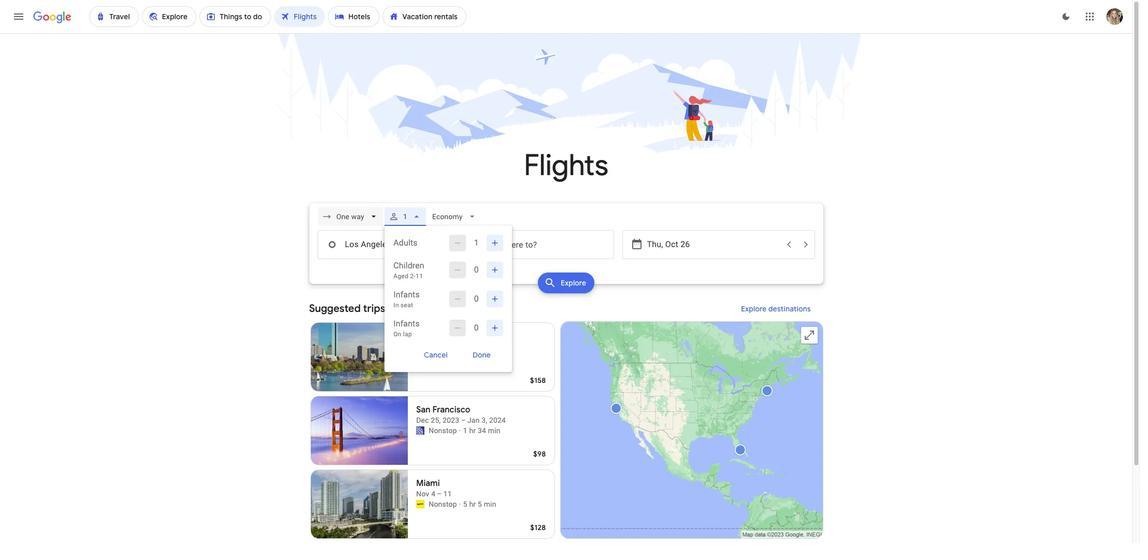Task type: vqa. For each thing, say whether or not it's contained in the screenshot.
5 for 5 hr 25 min
yes



Task type: locate. For each thing, give the bounding box(es) containing it.
aged
[[394, 273, 409, 280]]

0 vertical spatial explore
[[561, 278, 586, 288]]

3 hr from the top
[[469, 500, 476, 508]]

children
[[394, 261, 424, 271]]

98 US dollars text field
[[533, 449, 546, 459]]

1 horizontal spatial 1
[[463, 427, 467, 435]]

infants up 'lap'
[[394, 319, 420, 329]]

san
[[416, 405, 431, 415]]

2 vertical spatial 0
[[474, 323, 479, 333]]

0 horizontal spatial explore
[[561, 278, 586, 288]]

1 vertical spatial nonstop
[[429, 427, 457, 435]]

Departure text field
[[647, 231, 780, 259]]

1 hr 34 min
[[463, 427, 501, 435]]

2 vertical spatial hr
[[469, 500, 476, 508]]

dec
[[416, 416, 429, 424]]

5 for 5 hr 25 min
[[463, 353, 467, 361]]

cancel button
[[412, 347, 460, 363]]

on
[[394, 331, 402, 338]]

united image
[[416, 353, 425, 361]]

1 inside suggested trips from los angeles region
[[463, 427, 467, 435]]

1 vertical spatial 0
[[474, 294, 479, 304]]

infants on lap
[[394, 319, 420, 338]]

3 0 from the top
[[474, 323, 479, 333]]

34
[[478, 427, 486, 435]]

1 vertical spatial 1
[[474, 238, 479, 248]]

2 vertical spatial 1
[[463, 427, 467, 435]]

lap
[[403, 331, 412, 338]]

nov
[[416, 490, 429, 498]]

nonstop
[[429, 353, 457, 361], [429, 427, 457, 435], [429, 500, 457, 508]]

2 horizontal spatial 1
[[474, 238, 479, 248]]

adults
[[394, 238, 418, 248]]

1 nonstop from the top
[[429, 353, 457, 361]]

11
[[416, 273, 423, 280]]

 image
[[459, 426, 461, 436]]

5 hr 25 min
[[463, 353, 501, 361]]

hr
[[469, 353, 476, 361], [469, 427, 476, 435], [469, 500, 476, 508]]

1 infants from the top
[[394, 290, 420, 300]]

united image
[[416, 427, 425, 435]]

0 for children aged 2-11
[[474, 265, 479, 275]]

Flight search field
[[301, 203, 832, 372]]

infants up seat
[[394, 290, 420, 300]]

1 vertical spatial min
[[488, 427, 501, 435]]

2 hr from the top
[[469, 427, 476, 435]]

0 horizontal spatial 1
[[403, 213, 408, 221]]

nonstop for san
[[429, 427, 457, 435]]

1 0 from the top
[[474, 265, 479, 275]]

$128
[[530, 523, 546, 532]]

nonstop down 4 – 11
[[429, 500, 457, 508]]

explore inside explore button
[[561, 278, 586, 288]]

0 vertical spatial hr
[[469, 353, 476, 361]]

0 vertical spatial 1
[[403, 213, 408, 221]]

2 infants from the top
[[394, 319, 420, 329]]

main menu image
[[12, 10, 25, 23]]

1 vertical spatial explore
[[741, 304, 767, 314]]

1 vertical spatial infants
[[394, 319, 420, 329]]

2 vertical spatial nonstop
[[429, 500, 457, 508]]

5
[[463, 353, 467, 361], [463, 500, 467, 508], [478, 500, 482, 508]]

0 vertical spatial 0
[[474, 265, 479, 275]]

explore
[[561, 278, 586, 288], [741, 304, 767, 314]]

 image
[[459, 499, 461, 509]]

min
[[488, 353, 501, 361], [488, 427, 501, 435], [484, 500, 496, 508]]

suggested
[[309, 302, 361, 315]]

0 vertical spatial nonstop
[[429, 353, 457, 361]]

0 vertical spatial infants
[[394, 290, 420, 300]]

number of passengers dialog
[[385, 226, 512, 372]]

explore for explore destinations
[[741, 304, 767, 314]]

1 button
[[385, 204, 426, 229]]

explore inside explore destinations button
[[741, 304, 767, 314]]

spirit image
[[416, 500, 425, 508]]

nonstop for miami
[[429, 500, 457, 508]]

2 vertical spatial min
[[484, 500, 496, 508]]

explore destinations
[[741, 304, 811, 314]]

explore destinations button
[[729, 296, 823, 321]]

explore down where to? text box
[[561, 278, 586, 288]]

suggested trips from los angeles region
[[309, 296, 823, 543]]

3 nonstop from the top
[[429, 500, 457, 508]]

0
[[474, 265, 479, 275], [474, 294, 479, 304], [474, 323, 479, 333]]

Where to? text field
[[468, 230, 614, 259]]

1 vertical spatial hr
[[469, 427, 476, 435]]

None field
[[317, 207, 383, 226], [428, 207, 482, 226], [317, 207, 383, 226], [428, 207, 482, 226]]

in
[[394, 302, 399, 309]]

1 horizontal spatial explore
[[741, 304, 767, 314]]

nonstop down 25, on the left bottom of page
[[429, 427, 457, 435]]

2 0 from the top
[[474, 294, 479, 304]]

infants
[[394, 290, 420, 300], [394, 319, 420, 329]]

min for san francisco
[[488, 427, 501, 435]]

5 for 5 hr 5 min
[[463, 500, 467, 508]]

explore left destinations
[[741, 304, 767, 314]]

2 nonstop from the top
[[429, 427, 457, 435]]

1
[[403, 213, 408, 221], [474, 238, 479, 248], [463, 427, 467, 435]]

nonstop right united icon
[[429, 353, 457, 361]]

from
[[388, 302, 411, 315]]

1 inside popup button
[[403, 213, 408, 221]]



Task type: describe. For each thing, give the bounding box(es) containing it.
infants in seat
[[394, 290, 420, 309]]

seat
[[401, 302, 413, 309]]

done button
[[460, 347, 503, 363]]

infants for infants in seat
[[394, 290, 420, 300]]

$158
[[530, 376, 546, 385]]

cancel
[[424, 350, 448, 360]]

128 US dollars text field
[[530, 523, 546, 532]]

25
[[478, 353, 486, 361]]

$98
[[533, 449, 546, 459]]

angeles
[[432, 302, 471, 315]]

trips
[[363, 302, 385, 315]]

1 inside number of passengers dialog
[[474, 238, 479, 248]]

suggested trips from los angeles
[[309, 302, 471, 315]]

0 vertical spatial min
[[488, 353, 501, 361]]

3,
[[482, 416, 487, 424]]

done
[[473, 350, 491, 360]]

destinations
[[768, 304, 811, 314]]

2023 – jan
[[443, 416, 480, 424]]

infants for infants on lap
[[394, 319, 420, 329]]

change appearance image
[[1054, 4, 1079, 29]]

25,
[[431, 416, 441, 424]]

2-
[[410, 273, 416, 280]]

158 US dollars text field
[[530, 376, 546, 385]]

hr for miami
[[469, 500, 476, 508]]

children aged 2-11
[[394, 261, 424, 280]]

miami
[[416, 478, 440, 489]]

0 for infants on lap
[[474, 323, 479, 333]]

flights
[[524, 147, 608, 184]]

0 for infants in seat
[[474, 294, 479, 304]]

1 hr from the top
[[469, 353, 476, 361]]

4 – 11
[[431, 490, 452, 498]]

2024
[[489, 416, 506, 424]]

min for miami
[[484, 500, 496, 508]]

5 hr 5 min
[[463, 500, 496, 508]]

los
[[413, 302, 430, 315]]

explore for explore
[[561, 278, 586, 288]]

san francisco dec 25, 2023 – jan 3, 2024
[[416, 405, 506, 424]]

miami nov 4 – 11
[[416, 478, 452, 498]]

explore button
[[538, 273, 595, 293]]

hr for san francisco
[[469, 427, 476, 435]]

francisco
[[433, 405, 470, 415]]



